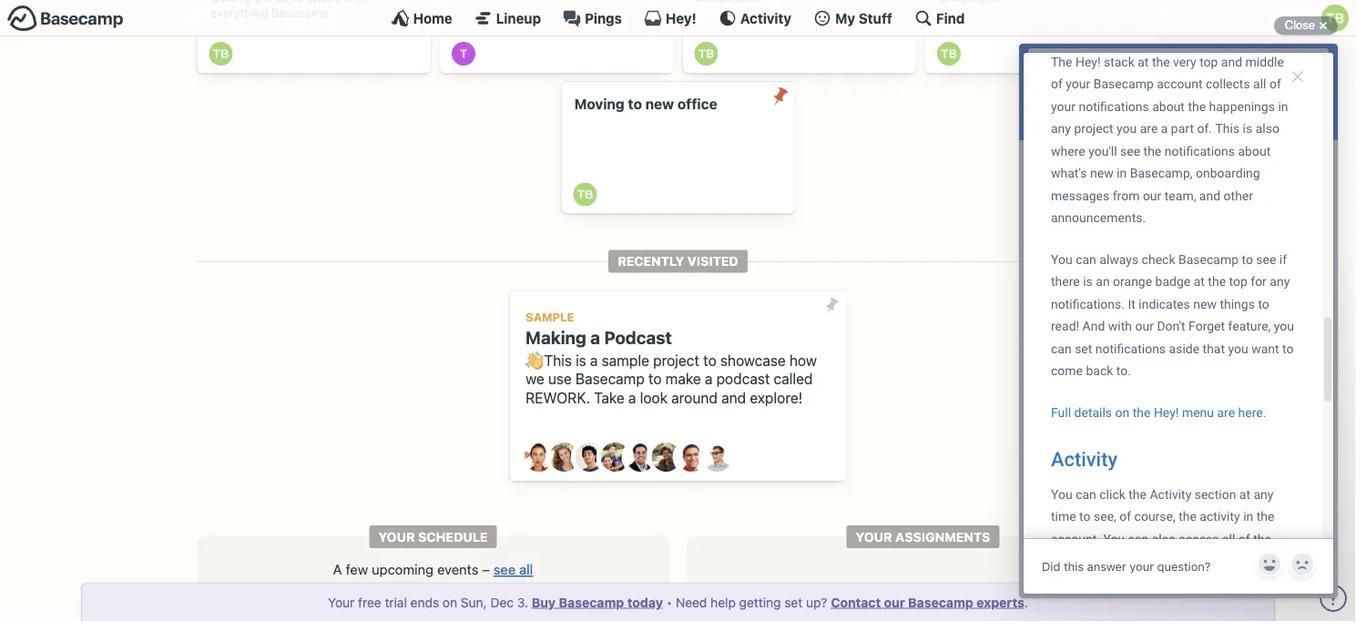 Task type: locate. For each thing, give the bounding box(es) containing it.
victor cooper image
[[703, 443, 732, 472]]

visited
[[688, 254, 739, 269]]

we
[[526, 370, 545, 388]]

a
[[591, 327, 600, 348], [590, 352, 598, 369], [705, 370, 713, 388], [629, 389, 636, 407]]

2 horizontal spatial your
[[856, 529, 893, 544]]

dec
[[491, 595, 514, 610]]

trial
[[385, 595, 407, 610]]

my
[[836, 10, 856, 26]]

a up the around
[[705, 370, 713, 388]]

get
[[255, 0, 273, 4]]

quickly
[[210, 0, 251, 4]]

nicole katz image
[[652, 443, 681, 472]]

tim burton image
[[209, 42, 233, 66], [695, 42, 718, 66]]

few
[[346, 562, 368, 577]]

1 vertical spatial tim burton image
[[573, 183, 597, 206]]

a left look
[[629, 389, 636, 407]]

to inside quickly get up to speed with everything basecamp
[[293, 0, 304, 4]]

basecamp up the take
[[576, 370, 645, 388]]

your
[[379, 529, 415, 544], [856, 529, 893, 544], [328, 595, 355, 610]]

buy
[[532, 595, 556, 610]]

your schedule
[[379, 529, 488, 544]]

a right is
[[590, 352, 598, 369]]

1 horizontal spatial tim burton image
[[938, 42, 961, 66]]

your left free
[[328, 595, 355, 610]]

speed
[[307, 0, 341, 4]]

to right project
[[704, 352, 717, 369]]

to right up
[[293, 0, 304, 4]]

0 vertical spatial tim burton image
[[938, 42, 961, 66]]

project
[[653, 352, 700, 369]]

ends
[[411, 595, 439, 610]]

moving
[[575, 96, 625, 113]]

your free trial ends on sun, dec  3. buy basecamp today • need help getting set up? contact our basecamp experts .
[[328, 595, 1029, 610]]

today
[[628, 595, 663, 610]]

to
[[293, 0, 304, 4], [628, 96, 642, 113], [704, 352, 717, 369], [649, 370, 662, 388]]

close button
[[1275, 15, 1339, 36]]

rework.
[[526, 389, 590, 407]]

–
[[482, 562, 490, 577]]

tim burton image down hey!
[[695, 42, 718, 66]]

podcast
[[604, 327, 672, 348]]

all
[[519, 562, 533, 577]]

podcast
[[717, 370, 770, 388]]

around
[[672, 389, 718, 407]]

1 tim burton image from the left
[[209, 42, 233, 66]]

None submit
[[766, 82, 795, 111], [818, 291, 847, 320], [766, 82, 795, 111], [818, 291, 847, 320]]

activity
[[741, 10, 792, 26]]

make
[[666, 370, 701, 388]]

tim burton image down everything
[[209, 42, 233, 66]]

pings
[[585, 10, 622, 26]]

basecamp
[[272, 6, 329, 20], [576, 370, 645, 388], [559, 595, 624, 610], [909, 595, 974, 610]]

josh fiske image
[[626, 443, 656, 472]]

up?
[[806, 595, 828, 610]]

jared davis image
[[575, 443, 605, 472]]

moving to new office
[[575, 96, 718, 113]]

new
[[646, 96, 674, 113]]

lineup
[[496, 10, 541, 26]]

hey! button
[[644, 9, 697, 27]]

activity link
[[719, 9, 792, 27]]

lineup link
[[474, 9, 541, 27]]

1 horizontal spatial your
[[379, 529, 415, 544]]

0 horizontal spatial tim burton image
[[573, 183, 597, 206]]

steve marsh image
[[677, 443, 707, 472]]

home
[[413, 10, 453, 26]]

tim burton image
[[938, 42, 961, 66], [573, 183, 597, 206]]

events
[[437, 562, 479, 577]]

your up the contact
[[856, 529, 893, 544]]

a right the making
[[591, 327, 600, 348]]

2 tim burton image from the left
[[695, 42, 718, 66]]

buy basecamp today link
[[532, 595, 663, 610]]

sample
[[526, 310, 575, 324]]

is
[[576, 352, 587, 369]]

to left new
[[628, 96, 642, 113]]

sample making a podcast 👋 this is a sample project to showcase how we use basecamp to make a podcast called rework. take a look around and explore!
[[526, 310, 817, 407]]

see
[[494, 562, 516, 577]]

moving to new office link
[[562, 82, 795, 213]]

0 horizontal spatial your
[[328, 595, 355, 610]]

my stuff button
[[814, 9, 893, 27]]

your up "upcoming"
[[379, 529, 415, 544]]

hey!
[[666, 10, 697, 26]]

1 horizontal spatial tim burton image
[[695, 42, 718, 66]]

this
[[544, 352, 572, 369]]

find button
[[915, 9, 965, 27]]

see all link
[[494, 562, 533, 577]]

up
[[276, 0, 290, 4]]

basecamp down up
[[272, 6, 329, 20]]

0 horizontal spatial tim burton image
[[209, 42, 233, 66]]



Task type: vqa. For each thing, say whether or not it's contained in the screenshot.
people to the top
no



Task type: describe. For each thing, give the bounding box(es) containing it.
contact our basecamp experts link
[[831, 595, 1025, 610]]

explore!
[[750, 389, 803, 407]]

free
[[358, 595, 382, 610]]

on
[[443, 595, 457, 610]]

jennifer young image
[[601, 443, 630, 472]]

your for your schedule
[[379, 529, 415, 544]]

quickly get up to speed with everything basecamp link
[[197, 0, 431, 73]]

our
[[884, 595, 905, 610]]

home link
[[391, 9, 453, 27]]

tim burton image inside moving to new office link
[[573, 183, 597, 206]]

basecamp right buy
[[559, 595, 624, 610]]

showcase
[[721, 352, 786, 369]]

cross small image
[[1313, 15, 1335, 36]]

set
[[785, 595, 803, 610]]

basecamp right "our"
[[909, 595, 974, 610]]

sun,
[[461, 595, 487, 610]]

close
[[1285, 18, 1316, 32]]

and
[[722, 389, 746, 407]]

recently visited
[[618, 254, 739, 269]]

experts
[[977, 595, 1025, 610]]

terry image
[[452, 42, 476, 66]]

need
[[676, 595, 707, 610]]

your assignments
[[856, 529, 991, 544]]

tim burton image inside quickly get up to speed with everything basecamp link
[[209, 42, 233, 66]]

a
[[333, 562, 342, 577]]

upcoming
[[372, 562, 434, 577]]

november
[[401, 606, 466, 621]]

help
[[711, 595, 736, 610]]

basecamp inside quickly get up to speed with everything basecamp
[[272, 6, 329, 20]]

sample
[[602, 352, 650, 369]]

•
[[667, 595, 673, 610]]

use
[[548, 370, 572, 388]]

basecamp inside sample making a podcast 👋 this is a sample project to showcase how we use basecamp to make a podcast called rework. take a look around and explore!
[[576, 370, 645, 388]]

called
[[774, 370, 813, 388]]

with
[[345, 0, 368, 4]]

my stuff
[[836, 10, 893, 26]]

making
[[526, 327, 587, 348]]

recently
[[618, 254, 685, 269]]

annie bryan image
[[524, 443, 554, 472]]

to inside moving to new office link
[[628, 96, 642, 113]]

cross small image
[[1313, 15, 1335, 36]]

schedule
[[418, 529, 488, 544]]

look
[[640, 389, 668, 407]]

3.
[[517, 595, 528, 610]]

cheryl walters image
[[550, 443, 579, 472]]

assignments
[[896, 529, 991, 544]]

stuff
[[859, 10, 893, 26]]

take
[[594, 389, 625, 407]]

getting
[[740, 595, 781, 610]]

switch accounts image
[[7, 5, 124, 33]]

main element
[[0, 0, 1357, 36]]

how
[[790, 352, 817, 369]]

to up look
[[649, 370, 662, 388]]

a few upcoming events – see all
[[333, 562, 533, 577]]

contact
[[831, 595, 881, 610]]

everything
[[210, 6, 269, 20]]

office
[[678, 96, 718, 113]]

find
[[937, 10, 965, 26]]

your for your assignments
[[856, 529, 893, 544]]

pings button
[[563, 9, 622, 27]]

👋
[[526, 352, 540, 369]]

.
[[1025, 595, 1029, 610]]

quickly get up to speed with everything basecamp
[[210, 0, 368, 20]]



